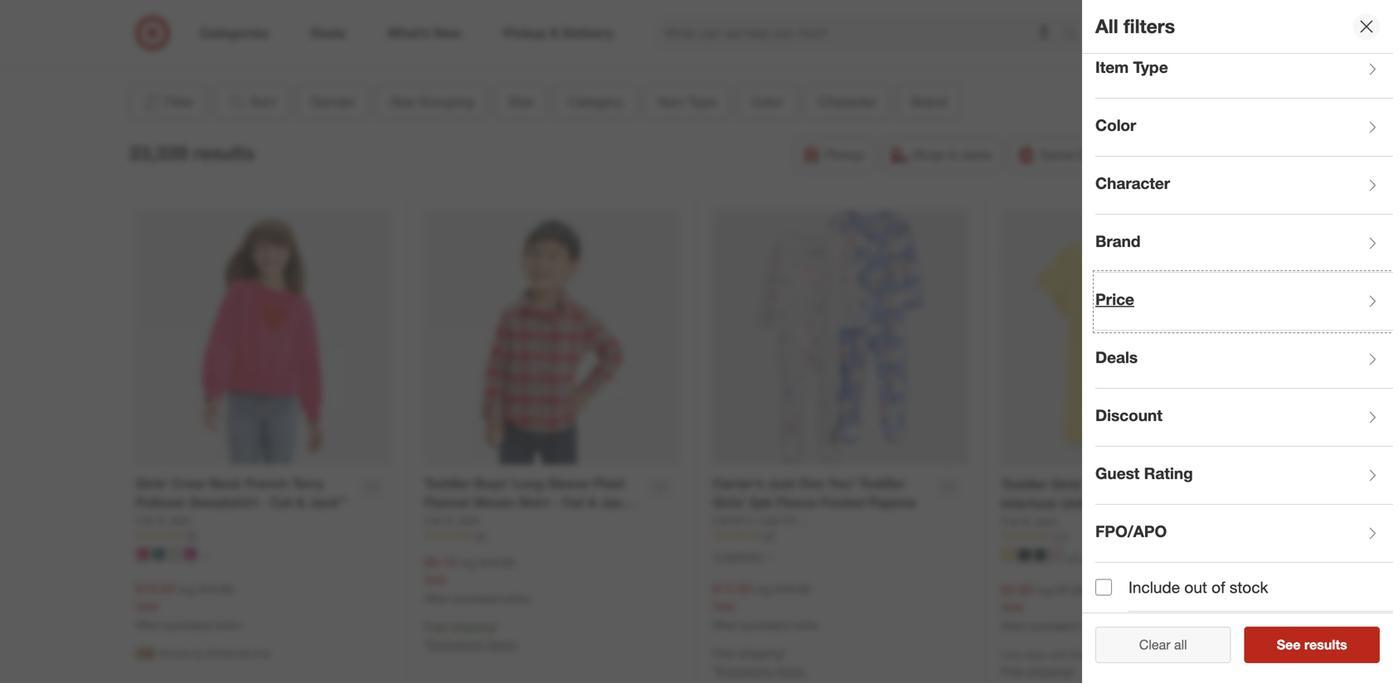 Task type: locate. For each thing, give the bounding box(es) containing it.
$10.50
[[136, 581, 175, 597]]

1 vertical spatial brand
[[1096, 232, 1141, 251]]

- up 24 link at the left bottom
[[553, 495, 559, 511]]

0 horizontal spatial character button
[[805, 84, 891, 120]]

fpo/apo button
[[1096, 505, 1394, 563]]

sleeve inside toddler girls' short sleeve interlock uniform polo shirt - cat & jack™
[[1127, 477, 1169, 493]]

all filters
[[1096, 15, 1176, 38]]

jack™ for toddler girls' short sleeve interlock uniform polo shirt - cat & jack™
[[1015, 515, 1052, 531]]

$4.90 reg $7.00 sale when purchased online
[[1002, 582, 1107, 633]]

item
[[1096, 58, 1129, 77], [659, 94, 685, 110]]

when inside $9.10 reg $13.00 sale when purchased online
[[424, 593, 450, 605]]

2 vertical spatial shipping
[[1028, 665, 1072, 680]]

&
[[296, 495, 305, 511], [588, 495, 597, 511], [157, 513, 164, 528], [446, 513, 453, 528], [1023, 514, 1031, 529], [1002, 515, 1011, 531]]

jack™ inside toddler girls' short sleeve interlock uniform polo shirt - cat & jack™
[[1015, 515, 1052, 531]]

clear all button
[[1096, 627, 1232, 664]]

item down the all
[[1096, 58, 1129, 77]]

apply. down $12.60 reg $18.00 sale when purchased online
[[776, 664, 807, 679]]

gender button
[[297, 84, 370, 120]]

cat & jack down pullover
[[136, 513, 192, 528]]

circle™
[[612, 31, 648, 46]]

- down rating
[[1181, 496, 1187, 512]]

1 vertical spatial results
[[1305, 637, 1348, 653]]

item right category
[[659, 94, 685, 110]]

online inside $9.10 reg $13.00 sale when purchased online
[[503, 593, 530, 605]]

0 vertical spatial one
[[799, 476, 825, 492]]

2 horizontal spatial free
[[1002, 665, 1025, 680]]

apply. down $9.10 reg $13.00 sale when purchased online
[[487, 637, 518, 652]]

toddler boys' long sleeve plaid flannel woven shirt - cat & jack™ red link
[[424, 475, 641, 530]]

1 vertical spatial shipping
[[739, 647, 784, 661]]

apply. for $12.60
[[776, 664, 807, 679]]

girls' crew neck french terry pullover sweatshirt - cat & jack™
[[136, 476, 346, 511]]

1 horizontal spatial results
[[1305, 637, 1348, 653]]

jack™ for toddler boys' long sleeve plaid flannel woven shirt - cat & jack™ red
[[601, 495, 638, 511]]

reg inside $12.60 reg $18.00 sale when purchased online
[[756, 582, 773, 597]]

1 vertical spatial type
[[689, 94, 717, 110]]

reg left $7.00
[[1037, 583, 1054, 598]]

2 vertical spatial free
[[1002, 665, 1025, 680]]

cat & jack for flannel
[[424, 513, 480, 528]]

jack up the 87
[[168, 513, 192, 528]]

1 horizontal spatial brand
[[1096, 232, 1141, 251]]

jack™ down terry
[[309, 495, 346, 511]]

0 vertical spatial deals
[[439, 31, 468, 46]]

shirt inside toddler boys' long sleeve plaid flannel woven shirt - cat & jack™ red
[[519, 495, 550, 511]]

cat & jack for pullover
[[136, 513, 192, 528]]

carter's inside carter's just one you®️ toddler girls' 2pk fleece footed pajama
[[713, 476, 765, 492]]

free shipping * * exclusions apply. down $12.60 reg $18.00 sale when purchased online
[[713, 647, 807, 679]]

2 horizontal spatial cat & jack
[[1002, 514, 1058, 529]]

97
[[765, 530, 776, 542]]

purchased up the with
[[1030, 620, 1078, 633]]

red
[[424, 514, 450, 530]]

1 horizontal spatial toddler
[[860, 476, 906, 492]]

toddler inside toddler girls' short sleeve interlock uniform polo shirt - cat & jack™
[[1002, 477, 1048, 493]]

short
[[1089, 477, 1124, 493]]

1 horizontal spatial size
[[509, 94, 534, 110]]

0 horizontal spatial apply.
[[487, 637, 518, 652]]

shirt inside toddler girls' short sleeve interlock uniform polo shirt - cat & jack™
[[1147, 496, 1178, 512]]

0 horizontal spatial free
[[424, 620, 447, 635]]

store
[[962, 147, 992, 163]]

character button
[[805, 84, 891, 120], [1096, 157, 1394, 215]]

purchased up by
[[164, 619, 212, 632]]

purchased inside $12.60 reg $18.00 sale when purchased online
[[742, 619, 789, 632]]

jack™ inside toddler boys' long sleeve plaid flannel woven shirt - cat & jack™ red
[[601, 495, 638, 511]]

1 horizontal spatial item
[[1096, 58, 1129, 77]]

0 vertical spatial character button
[[805, 84, 891, 120]]

- for toddler girls' short sleeve interlock uniform polo shirt - cat & jack™
[[1181, 496, 1187, 512]]

carter's down 2pk
[[713, 513, 755, 528]]

Include out of stock checkbox
[[1096, 580, 1113, 596]]

1 horizontal spatial sleeve
[[1127, 477, 1169, 493]]

online inside $4.90 reg $7.00 sale when purchased online
[[1081, 620, 1107, 633]]

free for $12.60
[[713, 647, 736, 661]]

0 horizontal spatial exclusions apply. button
[[428, 637, 518, 653]]

grouping
[[419, 94, 474, 110]]

0 vertical spatial exclusions apply. button
[[428, 637, 518, 653]]

toddler up pajama
[[860, 476, 906, 492]]

cat down flannel
[[424, 513, 443, 528]]

0 vertical spatial carter's
[[713, 476, 765, 492]]

size for size grouping
[[390, 94, 415, 110]]

by
[[192, 648, 203, 660]]

& inside girls' crew neck french terry pullover sweatshirt - cat & jack™
[[296, 495, 305, 511]]

1 horizontal spatial shipping
[[739, 647, 784, 661]]

1 horizontal spatial shirt
[[1147, 496, 1178, 512]]

just for you
[[758, 513, 780, 528]]

results
[[193, 142, 255, 165], [1305, 637, 1348, 653]]

color up delivery
[[1096, 116, 1137, 135]]

one up fleece
[[799, 476, 825, 492]]

toddler up interlock in the bottom right of the page
[[1002, 477, 1048, 493]]

when inside $12.60 reg $18.00 sale when purchased online
[[713, 619, 739, 632]]

cat & jack link for uniform
[[1002, 513, 1058, 530]]

0 horizontal spatial exclusions
[[428, 637, 484, 652]]

97 link
[[713, 529, 969, 544]]

when
[[424, 593, 450, 605], [136, 619, 162, 632], [713, 619, 739, 632], [1002, 620, 1028, 633]]

sleeve left the 'plaid'
[[548, 476, 589, 492]]

1 horizontal spatial deals
[[1096, 348, 1138, 367]]

free shipping * * exclusions apply. for $9.10
[[424, 620, 518, 652]]

0 horizontal spatial jack™
[[309, 495, 346, 511]]

1 horizontal spatial brand button
[[1096, 215, 1394, 273]]

0 horizontal spatial results
[[193, 142, 255, 165]]

1 vertical spatial one
[[783, 513, 805, 528]]

sleeve up "polo"
[[1127, 477, 1169, 493]]

when up only
[[1002, 620, 1028, 633]]

exclusions down $9.10 reg $13.00 sale when purchased online
[[428, 637, 484, 652]]

cat & jack down interlock in the bottom right of the page
[[1002, 514, 1058, 529]]

- inside toddler girls' short sleeve interlock uniform polo shirt - cat & jack™
[[1181, 496, 1187, 512]]

1 vertical spatial deals
[[1096, 348, 1138, 367]]

1 vertical spatial exclusions
[[717, 664, 773, 679]]

deals right "top"
[[439, 31, 468, 46]]

0 vertical spatial brand
[[912, 94, 948, 110]]

size left category
[[509, 94, 534, 110]]

include
[[1129, 578, 1181, 597]]

1 vertical spatial carter's
[[713, 513, 755, 528]]

cat
[[271, 495, 293, 511], [562, 495, 584, 511], [1191, 496, 1213, 512], [136, 513, 154, 528], [424, 513, 443, 528], [1002, 514, 1020, 529]]

reg left the $15.00
[[179, 582, 196, 597]]

0 vertical spatial free
[[424, 620, 447, 635]]

reg left $18.00
[[756, 582, 773, 597]]

one inside carter's just one you link
[[783, 513, 805, 528]]

& inside toddler girls' short sleeve interlock uniform polo shirt - cat & jack™
[[1002, 515, 1011, 531]]

carter's just one you®️ toddler girls' 2pk fleece footed pajama image
[[713, 209, 969, 465], [713, 209, 969, 465]]

reg inside $10.50 reg $15.00 sale when purchased online
[[179, 582, 196, 597]]

2 horizontal spatial shipping
[[1028, 665, 1072, 680]]

sale inside $12.60 reg $18.00 sale when purchased online
[[713, 600, 736, 614]]

when for $10.50
[[136, 619, 162, 632]]

0 vertical spatial exclusions
[[428, 637, 484, 652]]

0 vertical spatial brand button
[[898, 84, 962, 120]]

0 horizontal spatial -
[[262, 495, 267, 511]]

1 vertical spatial exclusions apply. button
[[717, 663, 807, 680]]

shipping for $12.60
[[739, 647, 784, 661]]

1 horizontal spatial jack
[[456, 513, 480, 528]]

1 horizontal spatial -
[[553, 495, 559, 511]]

sort button
[[213, 84, 290, 120]]

shirt down long
[[519, 495, 550, 511]]

girls' inside girls' crew neck french terry pullover sweatshirt - cat & jack™
[[136, 476, 168, 492]]

- down the french
[[262, 495, 267, 511]]

one for you
[[783, 513, 805, 528]]

sale down $4.90
[[1002, 600, 1025, 615]]

sale
[[424, 573, 447, 588], [136, 600, 158, 614], [713, 600, 736, 614], [1002, 600, 1025, 615]]

filters
[[1124, 15, 1176, 38]]

1 horizontal spatial apply.
[[776, 664, 807, 679]]

when inside $4.90 reg $7.00 sale when purchased online
[[1002, 620, 1028, 633]]

- for toddler boys' long sleeve plaid flannel woven shirt - cat & jack™ red
[[553, 495, 559, 511]]

0 horizontal spatial cat & jack
[[136, 513, 192, 528]]

online up orders
[[1081, 620, 1107, 633]]

when inside $10.50 reg $15.00 sale when purchased online
[[136, 619, 162, 632]]

exclusions for $9.10
[[428, 637, 484, 652]]

cat & jack link down interlock in the bottom right of the page
[[1002, 513, 1058, 530]]

0 horizontal spatial jack
[[168, 513, 192, 528]]

character down delivery
[[1096, 174, 1171, 193]]

same day delivery
[[1041, 147, 1153, 163]]

0 horizontal spatial item
[[659, 94, 685, 110]]

jack™ down the 'plaid'
[[601, 495, 638, 511]]

plaid
[[593, 476, 625, 492]]

1 horizontal spatial exclusions apply. button
[[717, 663, 807, 680]]

online up christmas at the left of page
[[214, 619, 241, 632]]

reg inside $4.90 reg $7.00 sale when purchased online
[[1037, 583, 1054, 598]]

item type
[[1096, 58, 1169, 77], [659, 94, 717, 110]]

shirt down rating
[[1147, 496, 1178, 512]]

results inside button
[[1305, 637, 1348, 653]]

1 vertical spatial just
[[758, 513, 780, 528]]

2 horizontal spatial -
[[1181, 496, 1187, 512]]

toddler girls' short sleeve interlock uniform polo shirt - cat & jack™ link
[[1002, 475, 1219, 531]]

sale inside $4.90 reg $7.00 sale when purchased online
[[1002, 600, 1025, 615]]

1 carter's from the top
[[713, 476, 765, 492]]

free down $9.10 reg $13.00 sale when purchased online
[[424, 620, 447, 635]]

1 horizontal spatial free shipping * * exclusions apply.
[[713, 647, 807, 679]]

shipping down $9.10 reg $13.00 sale when purchased online
[[451, 620, 495, 635]]

stock
[[1230, 578, 1269, 597]]

sleeve inside toddler boys' long sleeve plaid flannel woven shirt - cat & jack™ red
[[548, 476, 589, 492]]

- inside toddler boys' long sleeve plaid flannel woven shirt - cat & jack™ red
[[553, 495, 559, 511]]

all
[[1175, 637, 1188, 653]]

just up 97
[[758, 513, 780, 528]]

sleeve for long
[[548, 476, 589, 492]]

0 horizontal spatial item type button
[[644, 84, 731, 120]]

carter's for carter's just one you
[[713, 513, 755, 528]]

when for $9.10
[[424, 593, 450, 605]]

results right see
[[1305, 637, 1348, 653]]

purchased down $18.00
[[742, 619, 789, 632]]

shirt for woven
[[519, 495, 550, 511]]

results for see results
[[1305, 637, 1348, 653]]

shirt
[[519, 495, 550, 511], [1147, 496, 1178, 512]]

2 carter's from the top
[[713, 513, 755, 528]]

just up fleece
[[768, 476, 795, 492]]

0 vertical spatial shipping
[[451, 620, 495, 635]]

when up seasonal shipping icon
[[136, 619, 162, 632]]

0 horizontal spatial shirt
[[519, 495, 550, 511]]

toddler up flannel
[[424, 476, 471, 492]]

purchased for $10.50
[[164, 619, 212, 632]]

exclusions apply. button for $9.10
[[428, 637, 518, 653]]

purchased down $13.00
[[453, 593, 500, 605]]

reg right '$9.10'
[[460, 556, 477, 570]]

exclusions
[[428, 637, 484, 652], [717, 664, 773, 679]]

exclusions down $12.60 reg $18.00 sale when purchased online
[[717, 664, 773, 679]]

jack up 24
[[456, 513, 480, 528]]

sale inside $9.10 reg $13.00 sale when purchased online
[[424, 573, 447, 588]]

1 horizontal spatial color
[[1096, 116, 1137, 135]]

deals button
[[1096, 331, 1394, 389]]

0 horizontal spatial type
[[689, 94, 717, 110]]

brand up "price"
[[1096, 232, 1141, 251]]

1 size from the left
[[390, 94, 415, 110]]

toddler
[[424, 476, 471, 492], [860, 476, 906, 492], [1002, 477, 1048, 493]]

brand up shop
[[912, 94, 948, 110]]

0 vertical spatial apply.
[[487, 637, 518, 652]]

free down only
[[1002, 665, 1025, 680]]

reg inside $9.10 reg $13.00 sale when purchased online
[[460, 556, 477, 570]]

jack™ down interlock in the bottom right of the page
[[1015, 515, 1052, 531]]

girls' up pullover
[[136, 476, 168, 492]]

0 horizontal spatial shipping
[[451, 620, 495, 635]]

1 horizontal spatial free
[[713, 647, 736, 661]]

cat & jack link
[[136, 512, 192, 529], [424, 512, 480, 529], [1002, 513, 1058, 530]]

free down $12.60 reg $18.00 sale when purchased online
[[713, 647, 736, 661]]

brand inside the all filters dialog
[[1096, 232, 1141, 251]]

sale down '$9.10'
[[424, 573, 447, 588]]

$9.10
[[424, 554, 457, 571]]

deals
[[439, 31, 468, 46], [1096, 348, 1138, 367]]

online
[[503, 593, 530, 605], [214, 619, 241, 632], [792, 619, 819, 632], [1081, 620, 1107, 633]]

shipping button
[[1170, 137, 1264, 173]]

size left grouping
[[390, 94, 415, 110]]

arrives
[[159, 648, 190, 660]]

one inside carter's just one you®️ toddler girls' 2pk fleece footed pajama
[[799, 476, 825, 492]]

sleeve for short
[[1127, 477, 1169, 493]]

purchased inside $9.10 reg $13.00 sale when purchased online
[[453, 593, 500, 605]]

0 horizontal spatial cat & jack link
[[136, 512, 192, 529]]

1 horizontal spatial color button
[[1096, 99, 1394, 157]]

online down $18.00
[[792, 619, 819, 632]]

girls' left 2pk
[[713, 495, 746, 511]]

price
[[1096, 290, 1135, 309]]

shipping down the with
[[1028, 665, 1072, 680]]

just inside carter's just one you®️ toddler girls' 2pk fleece footed pajama
[[768, 476, 795, 492]]

sale inside $10.50 reg $15.00 sale when purchased online
[[136, 600, 158, 614]]

jack™
[[309, 495, 346, 511], [601, 495, 638, 511], [1015, 515, 1052, 531]]

purchased for $9.10
[[453, 593, 500, 605]]

1 horizontal spatial cat & jack
[[424, 513, 480, 528]]

purchased
[[453, 593, 500, 605], [164, 619, 212, 632], [742, 619, 789, 632], [1030, 620, 1078, 633]]

free shipping * * exclusions apply. down $9.10 reg $13.00 sale when purchased online
[[424, 620, 518, 652]]

all filters dialog
[[1083, 0, 1394, 684]]

1 vertical spatial free
[[713, 647, 736, 661]]

$9.10 reg $13.00 sale when purchased online
[[424, 554, 530, 605]]

purchased inside $4.90 reg $7.00 sale when purchased online
[[1030, 620, 1078, 633]]

cat & jack link down pullover
[[136, 512, 192, 529]]

girls' crew neck french terry pullover sweatshirt - cat & jack™ image
[[136, 209, 391, 465], [136, 209, 391, 465]]

apply.
[[487, 637, 518, 652], [776, 664, 807, 679]]

jack up the 141
[[1034, 514, 1058, 529]]

0 horizontal spatial free shipping * * exclusions apply.
[[424, 620, 518, 652]]

purchased for $12.60
[[742, 619, 789, 632]]

0 horizontal spatial brand button
[[898, 84, 962, 120]]

free shipping * * exclusions apply. for $12.60
[[713, 647, 807, 679]]

results down sort button
[[193, 142, 255, 165]]

2 horizontal spatial jack™
[[1015, 515, 1052, 531]]

0 horizontal spatial brand
[[912, 94, 948, 110]]

shipping down $12.60 reg $18.00 sale when purchased online
[[739, 647, 784, 661]]

when for $12.60
[[713, 619, 739, 632]]

1 horizontal spatial type
[[1134, 58, 1169, 77]]

cat & jack down flannel
[[424, 513, 480, 528]]

reg for $12.60
[[756, 582, 773, 597]]

girls' up the uniform
[[1052, 477, 1085, 493]]

exclusions for $12.60
[[717, 664, 773, 679]]

*
[[495, 620, 499, 635], [424, 637, 428, 652], [784, 647, 788, 661], [713, 664, 717, 679], [1072, 665, 1077, 680]]

1 horizontal spatial jack™
[[601, 495, 638, 511]]

type inside the all filters dialog
[[1134, 58, 1169, 77]]

1 vertical spatial item type
[[659, 94, 717, 110]]

deals down "price"
[[1096, 348, 1138, 367]]

1 vertical spatial brand button
[[1096, 215, 1394, 273]]

0 horizontal spatial color
[[752, 94, 784, 110]]

0 vertical spatial item type
[[1096, 58, 1169, 77]]

1 horizontal spatial character button
[[1096, 157, 1394, 215]]

color inside the all filters dialog
[[1096, 116, 1137, 135]]

toddler inside toddler boys' long sleeve plaid flannel woven shirt - cat & jack™ red
[[424, 476, 471, 492]]

0 horizontal spatial character
[[819, 94, 877, 110]]

toddler girls' short sleeve interlock uniform polo shirt - cat & jack™ image
[[1002, 209, 1258, 466], [1002, 209, 1258, 466]]

0 horizontal spatial deals
[[439, 31, 468, 46]]

toddler boys' long sleeve plaid flannel woven shirt - cat & jack™ red image
[[424, 209, 680, 465], [424, 209, 680, 465]]

clear all
[[1140, 637, 1188, 653]]

0 horizontal spatial size
[[390, 94, 415, 110]]

category
[[569, 94, 624, 110]]

reg
[[460, 556, 477, 570], [179, 582, 196, 597], [756, 582, 773, 597], [1037, 583, 1054, 598]]

brand
[[912, 94, 948, 110], [1096, 232, 1141, 251]]

one down fleece
[[783, 513, 805, 528]]

online for $4.90
[[1081, 620, 1107, 633]]

23,339 results
[[129, 142, 255, 165]]

0 vertical spatial type
[[1134, 58, 1169, 77]]

online down $13.00
[[503, 593, 530, 605]]

2 size from the left
[[509, 94, 534, 110]]

shipping for $9.10
[[451, 620, 495, 635]]

character up pickup
[[819, 94, 877, 110]]

1 horizontal spatial item type
[[1096, 58, 1169, 77]]

size button
[[495, 84, 548, 120]]

girls' inside toddler girls' short sleeve interlock uniform polo shirt - cat & jack™
[[1052, 477, 1085, 493]]

1 horizontal spatial cat & jack link
[[424, 512, 480, 529]]

exclusions apply. button for $12.60
[[717, 663, 807, 680]]

color
[[752, 94, 784, 110], [1096, 116, 1137, 135]]

when down the $12.60
[[713, 619, 739, 632]]

toddler for toddler boys' long sleeve plaid flannel woven shirt - cat & jack™ red
[[424, 476, 471, 492]]

1 vertical spatial color
[[1096, 116, 1137, 135]]

online for $12.60
[[792, 619, 819, 632]]

0 vertical spatial item
[[1096, 58, 1129, 77]]

1 horizontal spatial exclusions
[[717, 664, 773, 679]]

one for you®️
[[799, 476, 825, 492]]

exclusions apply. button down $9.10 reg $13.00 sale when purchased online
[[428, 637, 518, 653]]

sale down the $12.60
[[713, 600, 736, 614]]

2 horizontal spatial toddler
[[1002, 477, 1048, 493]]

1 vertical spatial item
[[659, 94, 685, 110]]

free for $9.10
[[424, 620, 447, 635]]

only ships with $35 orders
[[1002, 649, 1120, 662]]

same day delivery button
[[1010, 137, 1164, 173]]

2 horizontal spatial jack
[[1034, 514, 1058, 529]]

shirt for polo
[[1147, 496, 1178, 512]]

toddler boys' long sleeve plaid flannel woven shirt - cat & jack™ red
[[424, 476, 638, 530]]

exclusions apply. button down $12.60 reg $18.00 sale when purchased online
[[717, 663, 807, 680]]

sale down $10.50 on the left bottom
[[136, 600, 158, 614]]

toddler inside carter's just one you®️ toddler girls' 2pk fleece footed pajama
[[860, 476, 906, 492]]

0 horizontal spatial sleeve
[[548, 476, 589, 492]]

carter's just one you®️ toddler girls' 2pk fleece footed pajama
[[713, 476, 916, 511]]

online for $9.10
[[503, 593, 530, 605]]

0 horizontal spatial girls'
[[136, 476, 168, 492]]

online inside $12.60 reg $18.00 sale when purchased online
[[792, 619, 819, 632]]

2 horizontal spatial girls'
[[1052, 477, 1085, 493]]

0 vertical spatial character
[[819, 94, 877, 110]]

discount
[[1096, 406, 1163, 425]]

crew
[[172, 476, 205, 492]]

cat down rating
[[1191, 496, 1213, 512]]

0 horizontal spatial toddler
[[424, 476, 471, 492]]

2 horizontal spatial cat & jack link
[[1002, 513, 1058, 530]]

carter's up 2pk
[[713, 476, 765, 492]]

when down '$9.10'
[[424, 593, 450, 605]]

online inside $10.50 reg $15.00 sale when purchased online
[[214, 619, 241, 632]]

color down redcard™
[[752, 94, 784, 110]]

cat & jack link down flannel
[[424, 512, 480, 529]]

in
[[948, 147, 959, 163]]

purchased inside $10.50 reg $15.00 sale when purchased online
[[164, 619, 212, 632]]

0 vertical spatial results
[[193, 142, 255, 165]]

cat up 24 link at the left bottom
[[562, 495, 584, 511]]

0 vertical spatial just
[[768, 476, 795, 492]]

arrives by christmas eve
[[159, 648, 270, 660]]

1 horizontal spatial girls'
[[713, 495, 746, 511]]

cat & jack
[[136, 513, 192, 528], [424, 513, 480, 528], [1002, 514, 1058, 529]]

purchased for $4.90
[[1030, 620, 1078, 633]]

cat down the french
[[271, 495, 293, 511]]

sweatshirt
[[190, 495, 258, 511]]

girls' crew neck french terry pullover sweatshirt - cat & jack™ link
[[136, 475, 352, 512]]

online for $10.50
[[214, 619, 241, 632]]



Task type: vqa. For each thing, say whether or not it's contained in the screenshot.
OUT
yes



Task type: describe. For each thing, give the bounding box(es) containing it.
uniform
[[1062, 496, 1112, 512]]

deals inside deals button
[[1096, 348, 1138, 367]]

guest rating
[[1096, 464, 1194, 483]]

$18.00
[[776, 582, 811, 597]]

24 link
[[424, 529, 680, 544]]

& inside toddler boys' long sleeve plaid flannel woven shirt - cat & jack™ red
[[588, 495, 597, 511]]

cat & jack link for pullover
[[136, 512, 192, 529]]

shipping
[[1201, 147, 1254, 163]]

seasonal shipping icon image
[[136, 644, 156, 664]]

pajama
[[869, 495, 916, 511]]

cat inside toddler boys' long sleeve plaid flannel woven shirt - cat & jack™ red
[[562, 495, 584, 511]]

eve
[[254, 648, 270, 660]]

$12.60 reg $18.00 sale when purchased online
[[713, 581, 819, 632]]

1 vertical spatial character button
[[1096, 157, 1394, 215]]

2pk
[[750, 495, 773, 511]]

carter's for carter's just one you®️ toddler girls' 2pk fleece footed pajama
[[713, 476, 765, 492]]

discount button
[[1096, 389, 1394, 447]]

cat inside toddler girls' short sleeve interlock uniform polo shirt - cat & jack™
[[1191, 496, 1213, 512]]

see results
[[1278, 637, 1348, 653]]

0 vertical spatial color
[[752, 94, 784, 110]]

cat & jack for uniform
[[1002, 514, 1058, 529]]

reg for $9.10
[[460, 556, 477, 570]]

search button
[[1056, 15, 1096, 55]]

cat inside girls' crew neck french terry pullover sweatshirt - cat & jack™
[[271, 495, 293, 511]]

same
[[1041, 147, 1075, 163]]

141 link
[[1002, 530, 1258, 544]]

87
[[187, 530, 198, 542]]

of
[[1212, 578, 1226, 597]]

size for size
[[509, 94, 534, 110]]

cat down pullover
[[136, 513, 154, 528]]

jack for uniform
[[1034, 514, 1058, 529]]

redcard™ link
[[697, 0, 866, 47]]

87 link
[[136, 529, 391, 544]]

french
[[245, 476, 289, 492]]

target circle™
[[577, 31, 648, 46]]

reg for $4.90
[[1037, 583, 1054, 598]]

carter's just one you link
[[713, 512, 827, 529]]

filter
[[165, 94, 194, 110]]

ships
[[1025, 649, 1049, 662]]

see results button
[[1245, 627, 1381, 664]]

girls' inside carter's just one you®️ toddler girls' 2pk fleece footed pajama
[[713, 495, 746, 511]]

23,339
[[129, 142, 188, 165]]

flannel
[[424, 495, 470, 511]]

pickup
[[825, 147, 865, 163]]

item inside the all filters dialog
[[1096, 58, 1129, 77]]

shop
[[913, 147, 945, 163]]

you
[[808, 513, 827, 528]]

only
[[1002, 649, 1022, 662]]

delivery
[[1105, 147, 1153, 163]]

include out of stock
[[1129, 578, 1269, 597]]

jack™ inside girls' crew neck french terry pullover sweatshirt - cat & jack™
[[309, 495, 346, 511]]

sale for $4.90
[[1002, 600, 1025, 615]]

shop in store
[[913, 147, 992, 163]]

brand button inside the all filters dialog
[[1096, 215, 1394, 273]]

interlock
[[1002, 496, 1058, 512]]

redcard™
[[755, 31, 808, 46]]

1 horizontal spatial item type button
[[1096, 41, 1394, 99]]

price button
[[1096, 273, 1394, 331]]

0 horizontal spatial item type
[[659, 94, 717, 110]]

size grouping button
[[376, 84, 488, 120]]

guest
[[1096, 464, 1140, 483]]

when for $4.90
[[1002, 620, 1028, 633]]

neck
[[209, 476, 241, 492]]

reg for $10.50
[[179, 582, 196, 597]]

category button
[[555, 84, 638, 120]]

jack for flannel
[[456, 513, 480, 528]]

target
[[577, 31, 608, 46]]

rating
[[1145, 464, 1194, 483]]

What can we help you find? suggestions appear below search field
[[655, 15, 1068, 51]]

see
[[1278, 637, 1301, 653]]

apply. for $9.10
[[487, 637, 518, 652]]

sale for $9.10
[[424, 573, 447, 588]]

141
[[1053, 531, 1070, 543]]

polo
[[1116, 496, 1144, 512]]

$12.60
[[713, 581, 753, 597]]

search
[[1056, 27, 1096, 43]]

fleece
[[776, 495, 818, 511]]

item type inside the all filters dialog
[[1096, 58, 1169, 77]]

sale for $10.50
[[136, 600, 158, 614]]

just for you®️
[[768, 476, 795, 492]]

target circle™ link
[[527, 0, 697, 64]]

24
[[476, 530, 487, 542]]

terry
[[292, 476, 324, 492]]

carter's just one you
[[713, 513, 827, 528]]

all
[[1096, 15, 1119, 38]]

cat & jack link for flannel
[[424, 512, 480, 529]]

toddler for toddler girls' short sleeve interlock uniform polo shirt - cat & jack™
[[1002, 477, 1048, 493]]

$15.00
[[199, 582, 234, 597]]

jack for pullover
[[168, 513, 192, 528]]

$4.90
[[1002, 582, 1034, 598]]

character inside the all filters dialog
[[1096, 174, 1171, 193]]

$10.50 reg $15.00 sale when purchased online
[[136, 581, 241, 632]]

gender
[[311, 94, 356, 110]]

sale for $12.60
[[713, 600, 736, 614]]

christmas
[[206, 648, 251, 660]]

top
[[417, 31, 436, 46]]

size grouping
[[390, 94, 474, 110]]

footed
[[822, 495, 866, 511]]

top deals link
[[358, 0, 527, 47]]

guest rating button
[[1096, 447, 1394, 505]]

shop in store button
[[883, 137, 1003, 173]]

out
[[1185, 578, 1208, 597]]

pickup button
[[794, 137, 876, 173]]

toddler girls' short sleeve interlock uniform polo shirt - cat & jack™
[[1002, 477, 1213, 531]]

- inside girls' crew neck french terry pullover sweatshirt - cat & jack™
[[262, 495, 267, 511]]

0 horizontal spatial color button
[[738, 84, 798, 120]]

boys'
[[475, 476, 509, 492]]

carter's just one you®️ toddler girls' 2pk fleece footed pajama link
[[713, 475, 930, 512]]

pullover
[[136, 495, 186, 511]]

sort
[[251, 94, 276, 110]]

top deals
[[417, 31, 468, 46]]

with
[[1051, 649, 1070, 662]]

free shipping *
[[1002, 665, 1077, 680]]

results for 23,339 results
[[193, 142, 255, 165]]

deals inside top deals link
[[439, 31, 468, 46]]

long
[[513, 476, 545, 492]]

cat down interlock in the bottom right of the page
[[1002, 514, 1020, 529]]



